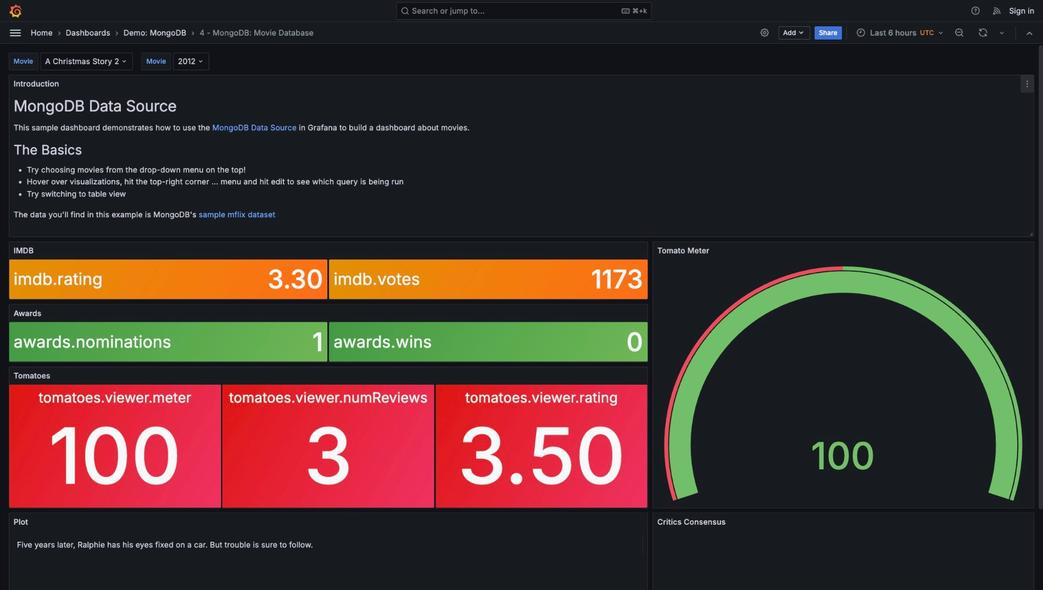 Task type: vqa. For each thing, say whether or not it's contained in the screenshot.
Expand section Apps image
no



Task type: describe. For each thing, give the bounding box(es) containing it.
zoom out time range image
[[954, 28, 964, 38]]

refresh dashboard image
[[978, 28, 988, 38]]

dashboard settings image
[[760, 28, 770, 38]]

menu for panel with title introduction image
[[1023, 80, 1032, 88]]

auto refresh turned off. choose refresh time interval image
[[998, 28, 1006, 37]]



Task type: locate. For each thing, give the bounding box(es) containing it.
cell
[[14, 536, 643, 555]]

help image
[[971, 6, 981, 16]]

news image
[[992, 6, 1002, 16]]

grafana image
[[9, 4, 22, 17]]

open menu image
[[9, 26, 22, 39]]



